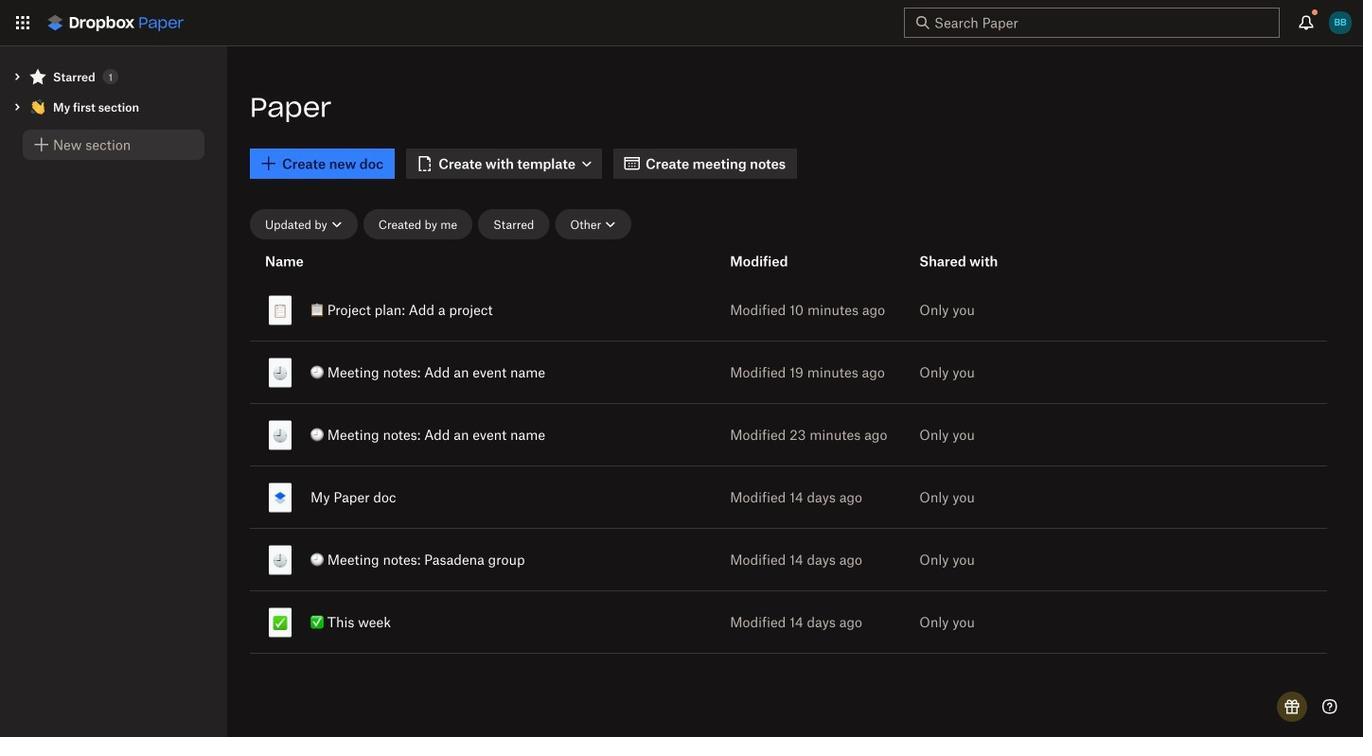 Task type: describe. For each thing, give the bounding box(es) containing it.
New section text field
[[53, 134, 193, 155]]

2 row from the top
[[250, 338, 1328, 407]]

1 row group from the top
[[250, 243, 1309, 279]]

6 row from the top
[[250, 588, 1328, 657]]

1 row from the top
[[250, 276, 1328, 345]]



Task type: locate. For each thing, give the bounding box(es) containing it.
nine o'clock image up the check mark button "icon"
[[273, 554, 288, 569]]

3 row from the top
[[250, 401, 1328, 470]]

row group
[[250, 243, 1309, 279], [250, 276, 1328, 657]]

4 row from the top
[[250, 463, 1328, 532]]

5 row from the top
[[250, 526, 1328, 595]]

waving hand image
[[30, 99, 45, 115]]

0 vertical spatial nine o'clock image
[[273, 366, 288, 381]]

nine o'clock image
[[273, 366, 288, 381], [273, 554, 288, 569]]

1 nine o'clock image from the top
[[273, 366, 288, 381]]

check mark button image
[[273, 616, 288, 631]]

nine o'clock image down clipboard image
[[273, 366, 288, 381]]

Search Paper text field
[[935, 12, 1245, 33]]

table
[[250, 243, 1341, 715]]

2 nine o'clock image from the top
[[273, 554, 288, 569]]

nine o'clock image for fifth row from the top
[[273, 554, 288, 569]]

1 vertical spatial nine o'clock image
[[273, 554, 288, 569]]

2 row group from the top
[[250, 276, 1328, 657]]

nine o'clock image for 5th row from the bottom of the 1st row group from the bottom
[[273, 366, 288, 381]]

cell
[[250, 279, 621, 341], [250, 342, 621, 403], [1094, 342, 1309, 403], [250, 404, 621, 466], [1094, 404, 1309, 466], [250, 467, 621, 528], [1094, 467, 1309, 528], [250, 529, 621, 591], [250, 592, 621, 653], [1094, 592, 1309, 653]]

nine o'clock image
[[273, 429, 288, 444]]

row
[[250, 276, 1328, 345], [250, 338, 1328, 407], [250, 401, 1328, 470], [250, 463, 1328, 532], [250, 526, 1328, 595], [250, 588, 1328, 657]]

clipboard image
[[273, 304, 288, 319]]



Task type: vqa. For each thing, say whether or not it's contained in the screenshot.
In
no



